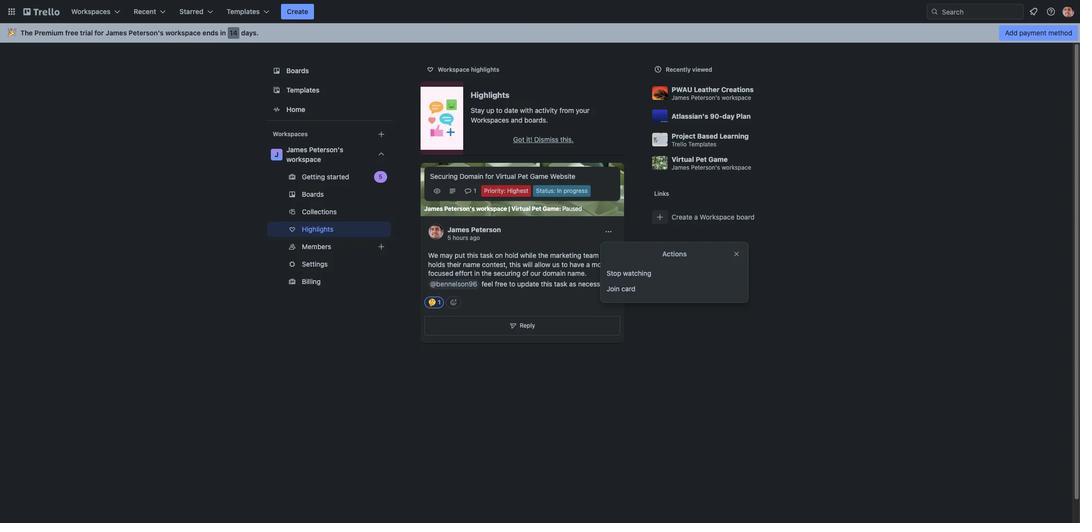 Task type: locate. For each thing, give the bounding box(es) containing it.
on
[[496, 251, 503, 259]]

virtual up the priority: highest
[[496, 172, 516, 180]]

boards down "getting"
[[302, 190, 324, 198]]

templates inside popup button
[[227, 7, 260, 16]]

templates down based
[[689, 140, 717, 148]]

atlassian's
[[672, 112, 709, 120]]

1 vertical spatial free
[[495, 280, 508, 288]]

1 horizontal spatial for
[[486, 172, 494, 180]]

james peterson's workspace | virtual pet game : paused
[[425, 205, 582, 212]]

1 horizontal spatial 5
[[448, 234, 451, 242]]

2 vertical spatial pet
[[532, 205, 542, 212]]

securing
[[494, 269, 521, 278]]

pwau leather creations james peterson's workspace
[[672, 85, 754, 101]]

0 horizontal spatial create
[[287, 7, 309, 16]]

templates up home
[[286, 86, 320, 94]]

website
[[551, 172, 576, 180]]

getting started
[[302, 173, 349, 181]]

the
[[20, 29, 33, 37]]

workspace left |
[[477, 205, 507, 212]]

0 vertical spatial 1
[[474, 187, 477, 194]]

to down securing
[[510, 280, 516, 288]]

peterson's
[[129, 29, 164, 37], [691, 94, 720, 101], [309, 145, 343, 154], [691, 164, 720, 171], [445, 205, 475, 212]]

1 vertical spatial game
[[530, 172, 549, 180]]

1 vertical spatial boards link
[[267, 187, 391, 202]]

0 horizontal spatial a
[[587, 260, 590, 269]]

0 horizontal spatial 1
[[438, 299, 441, 306]]

necessary.
[[579, 280, 612, 288]]

this down "domain"
[[541, 280, 553, 288]]

james inside pwau leather creations james peterson's workspace
[[672, 94, 690, 101]]

peterson's inside james peterson's workspace
[[309, 145, 343, 154]]

2 horizontal spatial pet
[[696, 155, 707, 163]]

0 vertical spatial boards
[[286, 66, 309, 75]]

game
[[709, 155, 728, 163], [530, 172, 549, 180], [543, 205, 560, 212]]

0 horizontal spatial in
[[220, 29, 226, 37]]

pet up the highest
[[518, 172, 529, 180]]

@bennelson96
[[431, 280, 478, 288]]

1 horizontal spatial highlights
[[471, 91, 510, 99]]

in inside we may put this task on hold while the marketing team holds their name contest, this will allow us to have a more focused effort in the securing of our domain name. @bennelson96 feel free to update this task as necessary.
[[475, 269, 480, 278]]

1 horizontal spatial 1
[[474, 187, 477, 194]]

to
[[497, 106, 503, 114], [562, 260, 568, 269], [510, 280, 516, 288]]

team
[[584, 251, 599, 259]]

to inside stay up to date with activity from your workspaces and boards.
[[497, 106, 503, 114]]

2 horizontal spatial templates
[[689, 140, 717, 148]]

1 down 'domain'
[[474, 187, 477, 194]]

0 vertical spatial this
[[467, 251, 479, 259]]

2 vertical spatial templates
[[689, 140, 717, 148]]

templates link
[[267, 81, 391, 99]]

create inside button
[[672, 213, 693, 221]]

workspaces
[[71, 7, 111, 16], [471, 116, 509, 124], [273, 130, 308, 138]]

may
[[440, 251, 453, 259]]

0 vertical spatial game
[[709, 155, 728, 163]]

holds
[[428, 260, 446, 269]]

templates inside project based learning trello templates
[[689, 140, 717, 148]]

1 horizontal spatial task
[[555, 280, 568, 288]]

virtual down trello
[[672, 155, 694, 163]]

pet down status:
[[532, 205, 542, 212]]

workspace
[[438, 66, 470, 73], [700, 213, 735, 221]]

peterson's down 'recent'
[[129, 29, 164, 37]]

templates
[[227, 7, 260, 16], [286, 86, 320, 94], [689, 140, 717, 148]]

put
[[455, 251, 465, 259]]

virtual inside virtual pet game james peterson's workspace
[[672, 155, 694, 163]]

1 vertical spatial workspaces
[[471, 116, 509, 124]]

0 vertical spatial create
[[287, 7, 309, 16]]

in left 14
[[220, 29, 226, 37]]

viewed
[[693, 66, 713, 73]]

j
[[275, 150, 279, 159]]

for right trial
[[95, 29, 104, 37]]

1 vertical spatial this
[[510, 260, 521, 269]]

2 vertical spatial to
[[510, 280, 516, 288]]

and
[[511, 116, 523, 124]]

paused
[[563, 205, 582, 212]]

boards link down getting started
[[267, 187, 391, 202]]

0 horizontal spatial for
[[95, 29, 104, 37]]

5
[[379, 173, 382, 180], [448, 234, 451, 242]]

marketing
[[551, 251, 582, 259]]

workspace left highlights
[[438, 66, 470, 73]]

got it! dismiss this.
[[514, 135, 574, 144]]

back to home image
[[23, 4, 60, 19]]

0 vertical spatial a
[[695, 213, 698, 221]]

5 down create a workspace image
[[379, 173, 382, 180]]

2 forward image from the top
[[389, 206, 401, 218]]

james inside james peterson's workspace
[[286, 145, 307, 154]]

workspace up "getting"
[[286, 155, 321, 163]]

2 horizontal spatial to
[[562, 260, 568, 269]]

workspaces up trial
[[71, 7, 111, 16]]

add
[[1006, 29, 1018, 37]]

task up "contest,"
[[481, 251, 494, 259]]

workspace down learning
[[722, 164, 752, 171]]

0 horizontal spatial workspace
[[438, 66, 470, 73]]

1 vertical spatial workspace
[[700, 213, 735, 221]]

workspace inside james peterson's workspace
[[286, 155, 321, 163]]

collections link
[[267, 204, 401, 220]]

1 vertical spatial forward image
[[389, 206, 401, 218]]

3 forward image from the top
[[389, 241, 401, 253]]

0 horizontal spatial free
[[65, 29, 78, 37]]

1 horizontal spatial create
[[672, 213, 693, 221]]

1 horizontal spatial a
[[695, 213, 698, 221]]

1 vertical spatial highlights
[[302, 225, 333, 233]]

to right us
[[562, 260, 568, 269]]

1 vertical spatial virtual
[[496, 172, 516, 180]]

join card
[[607, 285, 636, 293]]

boards right board icon
[[286, 66, 309, 75]]

0 horizontal spatial this
[[467, 251, 479, 259]]

free left trial
[[65, 29, 78, 37]]

1 left add reaction image
[[438, 299, 441, 306]]

1 vertical spatial create
[[672, 213, 693, 221]]

1 horizontal spatial free
[[495, 280, 508, 288]]

1 vertical spatial for
[[486, 172, 494, 180]]

to right up
[[497, 106, 503, 114]]

add reaction image
[[446, 297, 462, 308]]

priority:
[[485, 187, 506, 194]]

game down project based learning trello templates
[[709, 155, 728, 163]]

game down status:
[[543, 205, 560, 212]]

1 vertical spatial task
[[555, 280, 568, 288]]

this down hold
[[510, 260, 521, 269]]

peterson's up james peterson 5 hours ago
[[445, 205, 475, 212]]

james up hours
[[448, 225, 470, 234]]

recent button
[[128, 4, 172, 19]]

1 horizontal spatial in
[[475, 269, 480, 278]]

highlights
[[471, 91, 510, 99], [302, 225, 333, 233]]

highlights up up
[[471, 91, 510, 99]]

1 vertical spatial 5
[[448, 234, 451, 242]]

securing
[[430, 172, 458, 180]]

0 vertical spatial forward image
[[389, 171, 401, 183]]

1 forward image from the top
[[389, 171, 401, 183]]

this up name
[[467, 251, 479, 259]]

starred
[[180, 7, 204, 16]]

ago
[[470, 234, 480, 242]]

create inside button
[[287, 7, 309, 16]]

create
[[287, 7, 309, 16], [672, 213, 693, 221]]

1 horizontal spatial workspaces
[[273, 130, 308, 138]]

0 vertical spatial 5
[[379, 173, 382, 180]]

peterson's inside virtual pet game james peterson's workspace
[[691, 164, 720, 171]]

1 horizontal spatial pet
[[532, 205, 542, 212]]

0 vertical spatial highlights
[[471, 91, 510, 99]]

1 vertical spatial pet
[[518, 172, 529, 180]]

0 vertical spatial pet
[[696, 155, 707, 163]]

free
[[65, 29, 78, 37], [495, 280, 508, 288]]

0 horizontal spatial workspaces
[[71, 7, 111, 16]]

workspace left board
[[700, 213, 735, 221]]

project based learning trello templates
[[672, 132, 749, 148]]

create a workspace image
[[376, 129, 387, 140]]

highest
[[508, 187, 529, 194]]

reply
[[520, 322, 535, 329]]

james
[[106, 29, 127, 37], [672, 94, 690, 101], [286, 145, 307, 154], [672, 164, 690, 171], [425, 205, 443, 212], [448, 225, 470, 234]]

0 vertical spatial the
[[539, 251, 549, 259]]

2 vertical spatial this
[[541, 280, 553, 288]]

0 horizontal spatial to
[[497, 106, 503, 114]]

2 vertical spatial virtual
[[512, 205, 531, 212]]

5 left hours
[[448, 234, 451, 242]]

james inside james peterson 5 hours ago
[[448, 225, 470, 234]]

contest,
[[482, 260, 508, 269]]

boards link up templates link
[[267, 62, 391, 80]]

this.
[[561, 135, 574, 144]]

peterson's down project based learning trello templates
[[691, 164, 720, 171]]

securing domain for virtual pet game website
[[430, 172, 576, 180]]

1 horizontal spatial workspace
[[700, 213, 735, 221]]

have
[[570, 260, 585, 269]]

workspaces inside stay up to date with activity from your workspaces and boards.
[[471, 116, 509, 124]]

workspace inside button
[[700, 213, 735, 221]]

forward image
[[389, 171, 401, 183], [389, 206, 401, 218], [389, 241, 401, 253]]

name.
[[568, 269, 587, 278]]

workspaces down up
[[471, 116, 509, 124]]

0 vertical spatial to
[[497, 106, 503, 114]]

2 horizontal spatial workspaces
[[471, 116, 509, 124]]

add image
[[376, 241, 387, 253]]

stop watching link
[[601, 266, 749, 281]]

confetti image
[[8, 29, 16, 37]]

game up status:
[[530, 172, 549, 180]]

peterson's up getting started
[[309, 145, 343, 154]]

0 horizontal spatial task
[[481, 251, 494, 259]]

james down pwau
[[672, 94, 690, 101]]

0 vertical spatial for
[[95, 29, 104, 37]]

2 vertical spatial workspaces
[[273, 130, 308, 138]]

workspace down creations
[[722, 94, 752, 101]]

stop watching
[[607, 269, 652, 277]]

templates up days. in the top left of the page
[[227, 7, 260, 16]]

free down securing
[[495, 280, 508, 288]]

the up allow
[[539, 251, 549, 259]]

boards
[[286, 66, 309, 75], [302, 190, 324, 198]]

workspace inside pwau leather creations james peterson's workspace
[[722, 94, 752, 101]]

Search field
[[939, 4, 1024, 19]]

0 vertical spatial boards link
[[267, 62, 391, 80]]

0 horizontal spatial the
[[482, 269, 492, 278]]

0 horizontal spatial templates
[[227, 7, 260, 16]]

feel
[[482, 280, 493, 288]]

0 vertical spatial virtual
[[672, 155, 694, 163]]

in
[[557, 187, 562, 194]]

workspace down starred
[[166, 29, 201, 37]]

virtual right |
[[512, 205, 531, 212]]

0 vertical spatial workspaces
[[71, 7, 111, 16]]

peterson
[[471, 225, 501, 234]]

add payment method
[[1006, 29, 1073, 37]]

1 vertical spatial a
[[587, 260, 590, 269]]

0 horizontal spatial 5
[[379, 173, 382, 180]]

create button
[[281, 4, 314, 19]]

name
[[463, 260, 481, 269]]

for up priority:
[[486, 172, 494, 180]]

pet down project based learning trello templates
[[696, 155, 707, 163]]

0 vertical spatial templates
[[227, 7, 260, 16]]

🎉 the premium free trial for james peterson's workspace ends in 14 days.
[[8, 29, 259, 37]]

banner
[[0, 23, 1081, 43]]

forward image for getting started
[[389, 171, 401, 183]]

highlights up members
[[302, 225, 333, 233]]

1 horizontal spatial templates
[[286, 86, 320, 94]]

james right j
[[286, 145, 307, 154]]

:
[[560, 205, 561, 212]]

in down name
[[475, 269, 480, 278]]

2 vertical spatial forward image
[[389, 241, 401, 253]]

workspaces up j
[[273, 130, 308, 138]]

1 vertical spatial 1
[[438, 299, 441, 306]]

the up feel
[[482, 269, 492, 278]]

for
[[95, 29, 104, 37], [486, 172, 494, 180]]

effort
[[455, 269, 473, 278]]

leather
[[694, 85, 720, 93]]

james down trello
[[672, 164, 690, 171]]

join
[[607, 285, 620, 293]]

virtual
[[672, 155, 694, 163], [496, 172, 516, 180], [512, 205, 531, 212]]

1
[[474, 187, 477, 194], [438, 299, 441, 306]]

peterson's down "leather"
[[691, 94, 720, 101]]

1 vertical spatial in
[[475, 269, 480, 278]]

home image
[[271, 104, 282, 115]]

in
[[220, 29, 226, 37], [475, 269, 480, 278]]

task
[[481, 251, 494, 259], [555, 280, 568, 288]]

forward image for members
[[389, 241, 401, 253]]

|
[[509, 205, 510, 212]]

getting
[[302, 173, 325, 181]]

task left as
[[555, 280, 568, 288]]



Task type: vqa. For each thing, say whether or not it's contained in the screenshot.


Task type: describe. For each thing, give the bounding box(es) containing it.
🎉
[[8, 29, 16, 37]]

virtual pet game link
[[512, 205, 560, 213]]

1 vertical spatial templates
[[286, 86, 320, 94]]

0 vertical spatial workspace
[[438, 66, 470, 73]]

join card link
[[601, 281, 749, 297]]

create for create
[[287, 7, 309, 16]]

members
[[302, 242, 331, 251]]

progress
[[564, 187, 588, 194]]

day
[[723, 112, 735, 120]]

0 vertical spatial free
[[65, 29, 78, 37]]

workspace highlights
[[438, 66, 500, 73]]

starred button
[[174, 4, 219, 19]]

up
[[487, 106, 495, 114]]

a inside we may put this task on hold while the marketing team holds their name contest, this will allow us to have a more focused effort in the securing of our domain name. @bennelson96 feel free to update this task as necessary.
[[587, 260, 590, 269]]

0 vertical spatial in
[[220, 29, 226, 37]]

domain
[[460, 172, 484, 180]]

of
[[523, 269, 529, 278]]

stop
[[607, 269, 622, 277]]

peterson's inside pwau leather creations james peterson's workspace
[[691, 94, 720, 101]]

1 horizontal spatial this
[[510, 260, 521, 269]]

our
[[531, 269, 541, 278]]

1 vertical spatial boards
[[302, 190, 324, 198]]

premium
[[34, 29, 64, 37]]

1 vertical spatial to
[[562, 260, 568, 269]]

atlassian's 90-day plan
[[672, 112, 751, 120]]

home
[[286, 105, 305, 113]]

with
[[520, 106, 534, 114]]

template board image
[[271, 84, 282, 96]]

recently viewed
[[666, 66, 713, 73]]

stay
[[471, 106, 485, 114]]

free inside we may put this task on hold while the marketing team holds their name contest, this will allow us to have a more focused effort in the securing of our domain name. @bennelson96 feel free to update this task as necessary.
[[495, 280, 508, 288]]

method
[[1049, 29, 1073, 37]]

date
[[505, 106, 519, 114]]

we may put this task on hold while the marketing team holds their name contest, this will allow us to have a more focused effort in the securing of our domain name. @bennelson96 feel free to update this task as necessary.
[[428, 251, 612, 288]]

from
[[560, 106, 574, 114]]

dismiss
[[535, 135, 559, 144]]

hours
[[453, 234, 469, 242]]

status: in progress
[[537, 187, 588, 194]]

hold
[[505, 251, 519, 259]]

templates button
[[221, 4, 275, 19]]

0 horizontal spatial highlights
[[302, 225, 333, 233]]

5 inside james peterson 5 hours ago
[[448, 234, 451, 242]]

open information menu image
[[1047, 7, 1057, 16]]

1 horizontal spatial the
[[539, 251, 549, 259]]

priority: highest
[[485, 187, 529, 194]]

update
[[518, 280, 540, 288]]

0 notifications image
[[1029, 6, 1040, 17]]

90-
[[710, 112, 723, 120]]

james peterson (jamespeterson93) image
[[1064, 6, 1075, 17]]

james peterson 5 hours ago
[[448, 225, 501, 242]]

primary element
[[0, 0, 1081, 23]]

focused
[[428, 269, 454, 278]]

2 vertical spatial game
[[543, 205, 560, 212]]

project
[[672, 132, 696, 140]]

1 vertical spatial the
[[482, 269, 492, 278]]

james down workspaces dropdown button
[[106, 29, 127, 37]]

2 horizontal spatial this
[[541, 280, 553, 288]]

highlights
[[471, 66, 500, 73]]

atlassian's 90-day plan link
[[649, 105, 814, 128]]

reply button
[[425, 316, 620, 336]]

workspace inside virtual pet game james peterson's workspace
[[722, 164, 752, 171]]

trello
[[672, 140, 687, 148]]

game inside virtual pet game james peterson's workspace
[[709, 155, 728, 163]]

card
[[622, 285, 636, 293]]

virtual pet game james peterson's workspace
[[672, 155, 752, 171]]

domain
[[543, 269, 566, 278]]

1 boards link from the top
[[267, 62, 391, 80]]

creations
[[722, 85, 754, 93]]

members link
[[267, 239, 401, 255]]

allow
[[535, 260, 551, 269]]

board image
[[271, 65, 282, 77]]

banner containing 🎉
[[0, 23, 1081, 43]]

recently
[[666, 66, 691, 73]]

pet inside virtual pet game james peterson's workspace
[[696, 155, 707, 163]]

workspaces inside workspaces dropdown button
[[71, 7, 111, 16]]

forward image inside collections link
[[389, 206, 401, 218]]

a inside create a workspace board button
[[695, 213, 698, 221]]

create a workspace board button
[[649, 206, 814, 229]]

0 vertical spatial task
[[481, 251, 494, 259]]

recent
[[134, 7, 156, 16]]

2 boards link from the top
[[267, 187, 391, 202]]

boards.
[[525, 116, 548, 124]]

james down securing
[[425, 205, 443, 212]]

will
[[523, 260, 533, 269]]

create for create a workspace board
[[672, 213, 693, 221]]

more
[[592, 260, 608, 269]]

search image
[[932, 8, 939, 16]]

add payment method link
[[1000, 25, 1079, 41]]

home link
[[267, 101, 391, 118]]

their
[[447, 260, 462, 269]]

board
[[737, 213, 755, 221]]

it!
[[527, 135, 533, 144]]

as
[[570, 280, 577, 288]]

james inside virtual pet game james peterson's workspace
[[672, 164, 690, 171]]

activity
[[535, 106, 558, 114]]

watching
[[623, 269, 652, 277]]

create a workspace board
[[672, 213, 755, 221]]

us
[[553, 260, 560, 269]]

1 horizontal spatial to
[[510, 280, 516, 288]]

status:
[[537, 187, 556, 194]]

trial
[[80, 29, 93, 37]]

your
[[576, 106, 590, 114]]

based
[[698, 132, 718, 140]]

settings
[[302, 260, 328, 268]]

billing link
[[267, 274, 391, 290]]

billing
[[302, 277, 321, 286]]

days.
[[241, 29, 259, 37]]

0 horizontal spatial pet
[[518, 172, 529, 180]]

settings link
[[267, 257, 391, 272]]

14
[[230, 29, 238, 37]]



